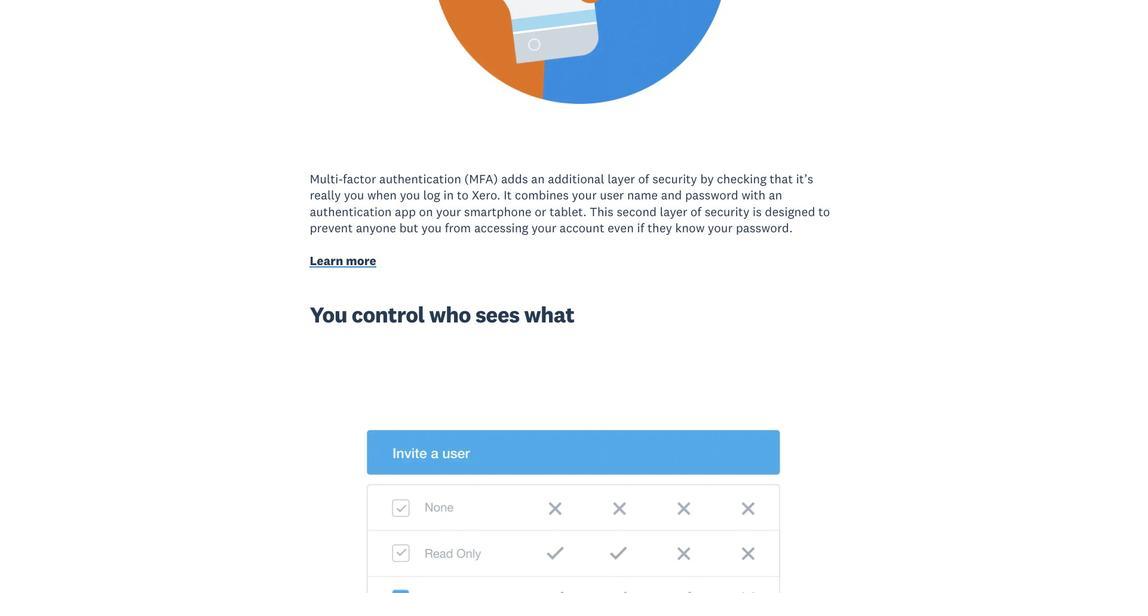 Task type: vqa. For each thing, say whether or not it's contained in the screenshot.
dashboard within the button
no



Task type: describe. For each thing, give the bounding box(es) containing it.
you
[[310, 301, 347, 329]]

1 horizontal spatial of
[[691, 204, 702, 220]]

smartphone
[[464, 204, 532, 220]]

1 horizontal spatial you
[[400, 187, 420, 203]]

0 horizontal spatial you
[[344, 187, 364, 203]]

1 vertical spatial security
[[705, 204, 750, 220]]

it's
[[797, 171, 814, 187]]

password
[[686, 187, 739, 203]]

0 horizontal spatial to
[[457, 187, 469, 203]]

your down additional on the top
[[572, 187, 597, 203]]

0 vertical spatial authentication
[[380, 171, 462, 187]]

xero's 'invite a user' screen shows ticks and 'x' marks for access rules, allowing you to control what users can see and do. image
[[218, 387, 930, 594]]

learn more
[[310, 253, 377, 269]]

who
[[429, 301, 471, 329]]

even
[[608, 220, 634, 236]]

from
[[445, 220, 471, 236]]

1 horizontal spatial an
[[769, 187, 783, 203]]

you control who sees what
[[310, 301, 575, 329]]

and
[[662, 187, 682, 203]]

with
[[742, 187, 766, 203]]

0 horizontal spatial an
[[531, 171, 545, 187]]

by
[[701, 171, 714, 187]]

learn
[[310, 253, 343, 269]]

0 horizontal spatial of
[[639, 171, 650, 187]]

or
[[535, 204, 547, 220]]

user
[[600, 187, 624, 203]]

factor
[[343, 171, 376, 187]]

accessing
[[475, 220, 529, 236]]

app
[[395, 204, 416, 220]]

learn more link
[[310, 253, 377, 272]]

if
[[638, 220, 645, 236]]

your right know
[[708, 220, 733, 236]]

tablet.
[[550, 204, 587, 220]]

(mfa)
[[465, 171, 498, 187]]

more
[[346, 253, 377, 269]]

when
[[368, 187, 397, 203]]

account
[[560, 220, 605, 236]]

know
[[676, 220, 705, 236]]

additional
[[548, 171, 605, 187]]

this
[[590, 204, 614, 220]]



Task type: locate. For each thing, give the bounding box(es) containing it.
sees
[[476, 301, 520, 329]]

1 vertical spatial of
[[691, 204, 702, 220]]

that
[[770, 171, 793, 187]]

security up and
[[653, 171, 698, 187]]

layer down and
[[660, 204, 688, 220]]

your
[[572, 187, 597, 203], [436, 204, 461, 220], [532, 220, 557, 236], [708, 220, 733, 236]]

authentication up log
[[380, 171, 462, 187]]

layer
[[608, 171, 636, 187], [660, 204, 688, 220]]

password.
[[736, 220, 793, 236]]

of up name
[[639, 171, 650, 187]]

security down password on the top right
[[705, 204, 750, 220]]

multi-
[[310, 171, 343, 187]]

you up app
[[400, 187, 420, 203]]

0 vertical spatial an
[[531, 171, 545, 187]]

to right designed
[[819, 204, 831, 220]]

layer up user
[[608, 171, 636, 187]]

1 vertical spatial layer
[[660, 204, 688, 220]]

an up combines
[[531, 171, 545, 187]]

what
[[524, 301, 575, 329]]

your down the or
[[532, 220, 557, 236]]

authentication up prevent
[[310, 204, 392, 220]]

on
[[419, 204, 433, 220]]

prevent
[[310, 220, 353, 236]]

they
[[648, 220, 673, 236]]

to right in
[[457, 187, 469, 203]]

second
[[617, 204, 657, 220]]

combines
[[515, 187, 569, 203]]

it
[[504, 187, 512, 203]]

checking
[[717, 171, 767, 187]]

0 vertical spatial layer
[[608, 171, 636, 187]]

of
[[639, 171, 650, 187], [691, 204, 702, 220]]

you
[[344, 187, 364, 203], [400, 187, 420, 203], [422, 220, 442, 236]]

0 vertical spatial of
[[639, 171, 650, 187]]

designed
[[765, 204, 816, 220]]

log
[[424, 187, 441, 203]]

of up know
[[691, 204, 702, 220]]

1 horizontal spatial to
[[819, 204, 831, 220]]

an
[[531, 171, 545, 187], [769, 187, 783, 203]]

0 vertical spatial security
[[653, 171, 698, 187]]

adds
[[501, 171, 528, 187]]

to
[[457, 187, 469, 203], [819, 204, 831, 220]]

1 horizontal spatial security
[[705, 204, 750, 220]]

name
[[628, 187, 658, 203]]

multi-factor authentication (mfa) adds an additional layer of security by checking that it's really you when you log in to xero. it combines your user name and password with an authentication app on your smartphone or tablet. this second layer of security is designed to prevent anyone but you from accessing your account even if they know your password.
[[310, 171, 831, 236]]

anyone
[[356, 220, 396, 236]]

in
[[444, 187, 454, 203]]

1 vertical spatial authentication
[[310, 204, 392, 220]]

authentication
[[380, 171, 462, 187], [310, 204, 392, 220]]

a xero user receives a message on their phone checking it's really them logging image
[[218, 0, 930, 112]]

xero.
[[472, 187, 501, 203]]

you down factor
[[344, 187, 364, 203]]

control
[[352, 301, 425, 329]]

1 horizontal spatial layer
[[660, 204, 688, 220]]

your down in
[[436, 204, 461, 220]]

1 vertical spatial an
[[769, 187, 783, 203]]

is
[[753, 204, 762, 220]]

really
[[310, 187, 341, 203]]

0 horizontal spatial security
[[653, 171, 698, 187]]

an down that on the right top of page
[[769, 187, 783, 203]]

0 horizontal spatial layer
[[608, 171, 636, 187]]

you down "on"
[[422, 220, 442, 236]]

security
[[653, 171, 698, 187], [705, 204, 750, 220]]

but
[[400, 220, 419, 236]]

2 horizontal spatial you
[[422, 220, 442, 236]]



